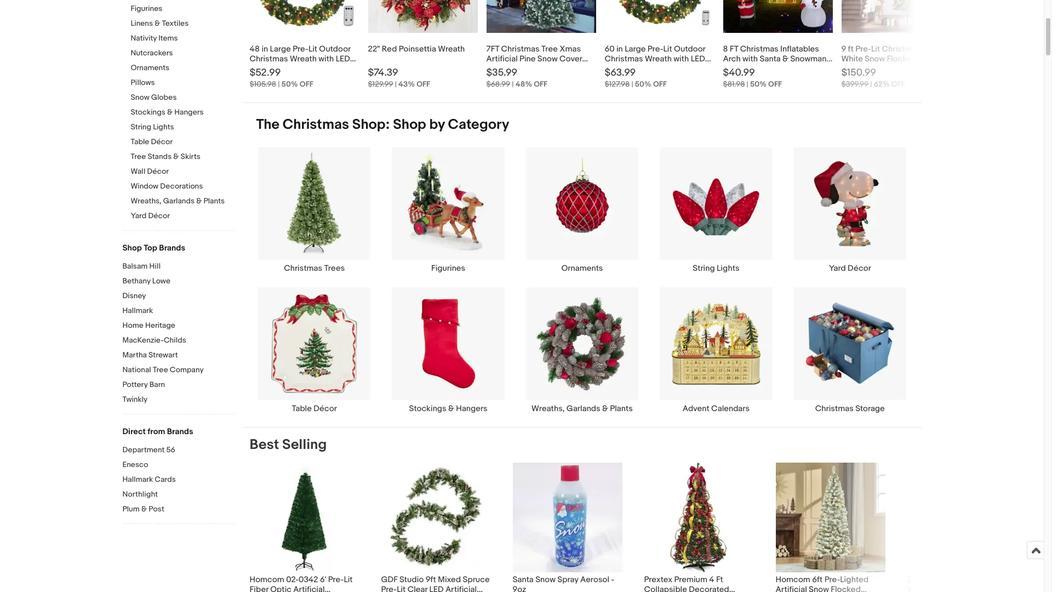 Task type: locate. For each thing, give the bounding box(es) containing it.
$40.99
[[723, 67, 755, 79]]

0 horizontal spatial stockings
[[131, 107, 166, 117]]

shop left the top
[[123, 243, 142, 253]]

white
[[842, 54, 863, 64], [908, 584, 929, 592]]

0 horizontal spatial stockings & hangers link
[[131, 107, 235, 118]]

2 - from the left
[[1001, 574, 1005, 585]]

1 horizontal spatial in
[[617, 44, 623, 54]]

hallmark inside department 56 enesco hallmark cards northlight plum & post
[[123, 475, 153, 484]]

direct
[[123, 427, 146, 437]]

1 vertical spatial shop
[[123, 243, 142, 253]]

lights, inside '60 in large pre-lit outdoor christmas wreath with led lights, bows decoration'
[[605, 64, 630, 74]]

2 50% from the left
[[635, 80, 652, 89]]

| left 62%
[[871, 80, 873, 89]]

1 horizontal spatial yard
[[829, 263, 846, 274]]

0 vertical spatial brands
[[159, 243, 185, 253]]

9oz
[[513, 584, 527, 592]]

large inside '60 in large pre-lit outdoor christmas wreath with led lights, bows decoration'
[[625, 44, 646, 54]]

$63.99 $127.98 | 50% off
[[605, 67, 667, 89]]

1 large from the left
[[270, 44, 291, 54]]

$399.99 text field
[[842, 80, 869, 89]]

$68.99 text field
[[487, 80, 511, 89]]

white for ft
[[908, 584, 929, 592]]

with for $52.99
[[319, 54, 334, 64]]

post
[[149, 504, 164, 514]]

pre- right 6'
[[328, 574, 344, 585]]

off for $63.99
[[653, 80, 667, 89]]

1 horizontal spatial with
[[674, 54, 689, 64]]

50% inside $63.99 $127.98 | 50% off
[[635, 80, 652, 89]]

decoration inside '9 ft pre-lit christmas tree white snow flocked holiday decoration w/ led lights'
[[842, 64, 884, 74]]

with down "48 in large pre-lit outdoor christmas wreath with led lights, bows decoration" image
[[319, 54, 334, 64]]

1 vertical spatial hallmark
[[123, 475, 153, 484]]

$105.98 text field
[[250, 80, 276, 89]]

| inside the $150.99 $399.99 | 62% off
[[871, 80, 873, 89]]

1 vertical spatial wreaths,
[[532, 403, 565, 414]]

off inside $35.99 $68.99 | 48% off
[[534, 80, 548, 89]]

plum & post link
[[123, 504, 235, 515]]

| right $127.98 text field
[[632, 80, 634, 89]]

| left 48%
[[512, 80, 514, 89]]

christmas left trees
[[284, 263, 322, 274]]

barn
[[149, 380, 165, 389]]

christmas right the
[[283, 116, 349, 133]]

tree inside 2 ft pvc christmas tree - white
[[983, 574, 1000, 585]]

shop left by
[[393, 116, 426, 133]]

0 vertical spatial wreaths,
[[131, 196, 161, 206]]

christmas inside '9 ft pre-lit christmas tree white snow flocked holiday decoration w/ led lights'
[[882, 44, 921, 54]]

off down '48 in large pre-lit outdoor christmas wreath with led lights, bows decoration'
[[300, 80, 313, 89]]

white inside '9 ft pre-lit christmas tree white snow flocked holiday decoration w/ led lights'
[[842, 54, 863, 64]]

decoration inside '60 in large pre-lit outdoor christmas wreath with led lights, bows decoration'
[[654, 64, 696, 74]]

| inside '$40.99 $81.98 | 50% off'
[[747, 80, 749, 89]]

9 ft pre-lit christmas tree white snow flocked holiday decoration w/ led lights
[[842, 44, 947, 74]]

tree
[[923, 44, 939, 54], [131, 152, 146, 161], [153, 365, 168, 374], [983, 574, 1000, 585]]

bethany
[[123, 276, 151, 286]]

wreaths,
[[131, 196, 161, 206], [532, 403, 565, 414]]

pottery
[[123, 380, 148, 389]]

cards
[[155, 475, 176, 484]]

| right $105.98
[[278, 80, 280, 89]]

gdf studio 9ft mixed spruce pre-lit clear led artificial christmas garland image
[[381, 463, 491, 572]]

white inside 2 ft pvc christmas tree - white
[[908, 584, 929, 592]]

| inside $52.99 $105.98 | 50% off
[[278, 80, 280, 89]]

brands up the balsam hill link
[[159, 243, 185, 253]]

with inside '48 in large pre-lit outdoor christmas wreath with led lights, bows decoration'
[[319, 54, 334, 64]]

50% inside $52.99 $105.98 | 50% off
[[282, 80, 298, 89]]

snow inside santa snow spray aerosol - 9oz
[[536, 574, 556, 585]]

2 hallmark from the top
[[123, 475, 153, 484]]

disney
[[123, 291, 146, 300]]

wreath up $63.99 $127.98 | 50% off
[[645, 54, 672, 64]]

in for $52.99
[[262, 44, 268, 54]]

0 vertical spatial hangers
[[174, 107, 204, 117]]

flocked
[[887, 54, 917, 64]]

in inside '48 in large pre-lit outdoor christmas wreath with led lights, bows decoration'
[[262, 44, 268, 54]]

santa
[[513, 574, 534, 585]]

1 | from the left
[[278, 80, 280, 89]]

5 | from the left
[[747, 80, 749, 89]]

1 horizontal spatial wreaths,
[[532, 403, 565, 414]]

yard inside "figurines linens & textiles nativity items nutcrackers ornaments pillows snow globes stockings & hangers string lights table décor tree stands & skirts wall décor window decorations wreaths, garlands & plants yard décor"
[[131, 211, 147, 220]]

3 off from the left
[[534, 80, 548, 89]]

with down 60 in large pre-lit outdoor christmas wreath with led lights, bows decoration image
[[674, 54, 689, 64]]

2 in from the left
[[617, 44, 623, 54]]

2 horizontal spatial wreath
[[645, 54, 672, 64]]

1 horizontal spatial bows
[[632, 64, 652, 74]]

| left 43%
[[395, 80, 397, 89]]

off right 62%
[[892, 80, 906, 89]]

string
[[131, 122, 151, 132], [693, 263, 715, 274]]

pre- down 60 in large pre-lit outdoor christmas wreath with led lights, bows decoration image
[[648, 44, 664, 54]]

pre- right ft at the right of the page
[[856, 44, 872, 54]]

0 horizontal spatial yard
[[131, 211, 147, 220]]

1 horizontal spatial wreath
[[438, 44, 465, 54]]

2 bows from the left
[[632, 64, 652, 74]]

0 horizontal spatial figurines link
[[131, 4, 235, 14]]

led inside gdf studio 9ft mixed spruce pre-lit clear led artificia
[[430, 584, 444, 592]]

ornaments
[[131, 63, 169, 72], [562, 263, 603, 274]]

1 in from the left
[[262, 44, 268, 54]]

christmas up w/ on the top right of page
[[882, 44, 921, 54]]

string inside "figurines linens & textiles nativity items nutcrackers ornaments pillows snow globes stockings & hangers string lights table décor tree stands & skirts wall décor window decorations wreaths, garlands & plants yard décor"
[[131, 122, 151, 132]]

from
[[148, 427, 165, 437]]

0 vertical spatial yard
[[131, 211, 147, 220]]

stockings & hangers
[[409, 403, 488, 414]]

stands
[[148, 152, 172, 161]]

snow
[[865, 54, 885, 64], [131, 93, 150, 102], [536, 574, 556, 585]]

pre- down "48 in large pre-lit outdoor christmas wreath with led lights, bows decoration" image
[[293, 44, 309, 54]]

22" red poinsettia wreath image
[[368, 0, 478, 33]]

off
[[300, 80, 313, 89], [417, 80, 430, 89], [534, 80, 548, 89], [653, 80, 667, 89], [769, 80, 782, 89], [892, 80, 906, 89]]

1 vertical spatial snow
[[131, 93, 150, 102]]

home heritage link
[[123, 321, 235, 331]]

santa snow spray aerosol - 9oz image
[[513, 463, 623, 572]]

off inside $63.99 $127.98 | 50% off
[[653, 80, 667, 89]]

pre- left studio
[[381, 584, 397, 592]]

0 horizontal spatial string
[[131, 122, 151, 132]]

| right the $81.98 text field
[[747, 80, 749, 89]]

48%
[[516, 80, 532, 89]]

2 large from the left
[[625, 44, 646, 54]]

department 56 link
[[123, 445, 235, 456]]

in right 48
[[262, 44, 268, 54]]

0 vertical spatial hallmark
[[123, 306, 153, 315]]

off for $35.99
[[534, 80, 548, 89]]

1 horizontal spatial ornaments link
[[516, 147, 650, 274]]

0 horizontal spatial with
[[319, 54, 334, 64]]

0 vertical spatial snow
[[865, 54, 885, 64]]

lit inside gdf studio 9ft mixed spruce pre-lit clear led artificia
[[397, 584, 406, 592]]

50% right $105.98
[[282, 80, 298, 89]]

0 vertical spatial ornaments
[[131, 63, 169, 72]]

lit inside '9 ft pre-lit christmas tree white snow flocked holiday decoration w/ led lights'
[[872, 44, 881, 54]]

lights, up $127.98 text field
[[605, 64, 630, 74]]

off inside $74.39 $129.99 | 43% off
[[417, 80, 430, 89]]

1 vertical spatial ornaments link
[[516, 147, 650, 274]]

0 horizontal spatial hangers
[[174, 107, 204, 117]]

red
[[382, 44, 397, 54]]

lit down 60 in large pre-lit outdoor christmas wreath with led lights, bows decoration image
[[664, 44, 673, 54]]

1 horizontal spatial plants
[[610, 403, 633, 414]]

with for $63.99
[[674, 54, 689, 64]]

plum
[[123, 504, 140, 514]]

1 hallmark from the top
[[123, 306, 153, 315]]

2 vertical spatial lights
[[717, 263, 740, 274]]

off for $52.99
[[300, 80, 313, 89]]

lights, inside '48 in large pre-lit outdoor christmas wreath with led lights, bows decoration'
[[250, 64, 274, 74]]

1 horizontal spatial shop
[[393, 116, 426, 133]]

trees
[[324, 263, 345, 274]]

60 in large pre-lit outdoor christmas wreath with led lights, bows decoration image
[[605, 0, 715, 33]]

outdoor for $52.99
[[319, 44, 351, 54]]

0 horizontal spatial table décor link
[[131, 137, 235, 147]]

$81.98
[[723, 80, 745, 89]]

northlight
[[123, 490, 158, 499]]

$74.39 $129.99 | 43% off
[[368, 67, 430, 89]]

0 horizontal spatial decoration
[[298, 64, 340, 74]]

garlands
[[163, 196, 195, 206], [567, 403, 601, 414]]

off inside '$40.99 $81.98 | 50% off'
[[769, 80, 782, 89]]

window
[[131, 181, 159, 191]]

2 lights, from the left
[[605, 64, 630, 74]]

0 horizontal spatial ornaments
[[131, 63, 169, 72]]

christmas up $63.99
[[605, 54, 643, 64]]

1 vertical spatial stockings
[[409, 403, 447, 414]]

wreath right poinsettia
[[438, 44, 465, 54]]

homcom
[[250, 574, 284, 585]]

0 horizontal spatial yard décor link
[[131, 211, 235, 222]]

2 horizontal spatial 50%
[[751, 80, 767, 89]]

wall décor link
[[131, 167, 235, 177]]

pre- inside gdf studio 9ft mixed spruce pre-lit clear led artificia
[[381, 584, 397, 592]]

2 | from the left
[[395, 80, 397, 89]]

1 lights, from the left
[[250, 64, 274, 74]]

in right 60
[[617, 44, 623, 54]]

1 with from the left
[[319, 54, 334, 64]]

0 horizontal spatial wreath
[[290, 54, 317, 64]]

bows inside '48 in large pre-lit outdoor christmas wreath with led lights, bows decoration'
[[276, 64, 296, 74]]

0 horizontal spatial ornaments link
[[131, 63, 235, 73]]

1 vertical spatial yard
[[829, 263, 846, 274]]

decoration for $52.99
[[298, 64, 340, 74]]

lit down "48 in large pre-lit outdoor christmas wreath with led lights, bows decoration" image
[[309, 44, 317, 54]]

1 horizontal spatial decoration
[[654, 64, 696, 74]]

led inside '9 ft pre-lit christmas tree white snow flocked holiday decoration w/ led lights'
[[897, 64, 912, 74]]

pre-
[[293, 44, 309, 54], [648, 44, 664, 54], [856, 44, 872, 54], [328, 574, 344, 585], [381, 584, 397, 592]]

- inside santa snow spray aerosol - 9oz
[[612, 574, 615, 585]]

holiday
[[919, 54, 947, 64]]

decoration up $399.99 text box
[[842, 64, 884, 74]]

50% for $63.99
[[635, 80, 652, 89]]

lit inside '48 in large pre-lit outdoor christmas wreath with led lights, bows decoration'
[[309, 44, 317, 54]]

1 horizontal spatial table décor link
[[248, 287, 382, 414]]

in for $63.99
[[617, 44, 623, 54]]

0 horizontal spatial 50%
[[282, 80, 298, 89]]

1 vertical spatial table
[[292, 403, 312, 414]]

1 horizontal spatial table
[[292, 403, 312, 414]]

0 horizontal spatial bows
[[276, 64, 296, 74]]

outdoor down 60 in large pre-lit outdoor christmas wreath with led lights, bows decoration image
[[674, 44, 706, 54]]

lit right ft at the right of the page
[[872, 44, 881, 54]]

9 ft pre-lit christmas tree white snow flocked holiday decoration w/ led lights image
[[842, 0, 952, 33]]

0 vertical spatial figurines
[[131, 4, 162, 13]]

0 horizontal spatial shop
[[123, 243, 142, 253]]

1 horizontal spatial white
[[908, 584, 929, 592]]

0 horizontal spatial large
[[270, 44, 291, 54]]

hallmark down the enesco
[[123, 475, 153, 484]]

w/
[[886, 64, 896, 74]]

off down '60 in large pre-lit outdoor christmas wreath with led lights, bows decoration'
[[653, 80, 667, 89]]

0 horizontal spatial lights,
[[250, 64, 274, 74]]

0 horizontal spatial string lights link
[[131, 122, 235, 133]]

&
[[155, 19, 160, 28], [167, 107, 173, 117], [173, 152, 179, 161], [196, 196, 202, 206], [449, 403, 455, 414], [603, 403, 609, 414], [141, 504, 147, 514]]

0342
[[299, 574, 318, 585]]

advent calendars link
[[650, 287, 784, 414]]

1 horizontal spatial figurines link
[[382, 147, 516, 274]]

pillows link
[[131, 78, 235, 88]]

wreath
[[438, 44, 465, 54], [290, 54, 317, 64], [645, 54, 672, 64]]

optic
[[270, 584, 292, 592]]

1 vertical spatial string lights link
[[650, 147, 784, 274]]

decoration right $52.99
[[298, 64, 340, 74]]

with
[[319, 54, 334, 64], [674, 54, 689, 64]]

4 | from the left
[[632, 80, 634, 89]]

brands for shop top brands
[[159, 243, 185, 253]]

christmas storage link
[[784, 287, 918, 414]]

2 horizontal spatial decoration
[[842, 64, 884, 74]]

plants inside "figurines linens & textiles nativity items nutcrackers ornaments pillows snow globes stockings & hangers string lights table décor tree stands & skirts wall décor window decorations wreaths, garlands & plants yard décor"
[[204, 196, 225, 206]]

large inside '48 in large pre-lit outdoor christmas wreath with led lights, bows decoration'
[[270, 44, 291, 54]]

table décor link
[[131, 137, 235, 147], [248, 287, 382, 414]]

christmas inside 2 ft pvc christmas tree - white
[[943, 574, 981, 585]]

0 vertical spatial lights
[[914, 64, 936, 74]]

0 vertical spatial garlands
[[163, 196, 195, 206]]

snow left w/ on the top right of page
[[865, 54, 885, 64]]

0 horizontal spatial plants
[[204, 196, 225, 206]]

4 off from the left
[[653, 80, 667, 89]]

pre- inside '48 in large pre-lit outdoor christmas wreath with led lights, bows decoration'
[[293, 44, 309, 54]]

lowe
[[152, 276, 170, 286]]

2 decoration from the left
[[654, 64, 696, 74]]

white for ft
[[842, 54, 863, 64]]

off inside the $150.99 $399.99 | 62% off
[[892, 80, 906, 89]]

50% down $40.99
[[751, 80, 767, 89]]

1 horizontal spatial lights
[[717, 263, 740, 274]]

outdoor left 22"
[[319, 44, 351, 54]]

1 vertical spatial ornaments
[[562, 263, 603, 274]]

2 off from the left
[[417, 80, 430, 89]]

figurines inside "figurines linens & textiles nativity items nutcrackers ornaments pillows snow globes stockings & hangers string lights table décor tree stands & skirts wall décor window decorations wreaths, garlands & plants yard décor"
[[131, 4, 162, 13]]

$35.99
[[487, 67, 518, 79]]

ft
[[914, 574, 923, 585]]

2 ft pvc christmas tree - white link
[[908, 572, 1017, 592]]

2 vertical spatial snow
[[536, 574, 556, 585]]

martha
[[123, 350, 147, 360]]

1 horizontal spatial -
[[1001, 574, 1005, 585]]

table
[[131, 137, 149, 146], [292, 403, 312, 414]]

| inside $35.99 $68.99 | 48% off
[[512, 80, 514, 89]]

0 horizontal spatial in
[[262, 44, 268, 54]]

1 horizontal spatial hangers
[[456, 403, 488, 414]]

garlands inside "figurines linens & textiles nativity items nutcrackers ornaments pillows snow globes stockings & hangers string lights table décor tree stands & skirts wall décor window decorations wreaths, garlands & plants yard décor"
[[163, 196, 195, 206]]

christmas inside '60 in large pre-lit outdoor christmas wreath with led lights, bows decoration'
[[605, 54, 643, 64]]

1 horizontal spatial large
[[625, 44, 646, 54]]

2 with from the left
[[674, 54, 689, 64]]

lights inside "figurines linens & textiles nativity items nutcrackers ornaments pillows snow globes stockings & hangers string lights table décor tree stands & skirts wall décor window decorations wreaths, garlands & plants yard décor"
[[153, 122, 174, 132]]

& inside department 56 enesco hallmark cards northlight plum & post
[[141, 504, 147, 514]]

figurines for figurines
[[431, 263, 466, 274]]

1 horizontal spatial garlands
[[567, 403, 601, 414]]

outdoor inside '60 in large pre-lit outdoor christmas wreath with led lights, bows decoration'
[[674, 44, 706, 54]]

0 vertical spatial table
[[131, 137, 149, 146]]

snow down pillows
[[131, 93, 150, 102]]

lights,
[[250, 64, 274, 74], [605, 64, 630, 74]]

0 horizontal spatial -
[[612, 574, 615, 585]]

lights, up $105.98 text field
[[250, 64, 274, 74]]

1 vertical spatial brands
[[167, 427, 193, 437]]

off right 48%
[[534, 80, 548, 89]]

50% for $52.99
[[282, 80, 298, 89]]

1 outdoor from the left
[[319, 44, 351, 54]]

1 horizontal spatial stockings
[[409, 403, 447, 414]]

0 vertical spatial white
[[842, 54, 863, 64]]

1 vertical spatial lights
[[153, 122, 174, 132]]

with inside '60 in large pre-lit outdoor christmas wreath with led lights, bows decoration'
[[674, 54, 689, 64]]

50% down $63.99
[[635, 80, 652, 89]]

studio
[[400, 574, 424, 585]]

6'
[[320, 574, 326, 585]]

christmas up $52.99
[[250, 54, 288, 64]]

bethany lowe link
[[123, 276, 235, 287]]

department
[[123, 445, 165, 455]]

decoration right $63.99
[[654, 64, 696, 74]]

2 horizontal spatial snow
[[865, 54, 885, 64]]

0 horizontal spatial white
[[842, 54, 863, 64]]

1 - from the left
[[612, 574, 615, 585]]

1 bows from the left
[[276, 64, 296, 74]]

lit left clear
[[397, 584, 406, 592]]

off for $150.99
[[892, 80, 906, 89]]

wreath inside '48 in large pre-lit outdoor christmas wreath with led lights, bows decoration'
[[290, 54, 317, 64]]

outdoor inside '48 in large pre-lit outdoor christmas wreath with led lights, bows decoration'
[[319, 44, 351, 54]]

2 outdoor from the left
[[674, 44, 706, 54]]

hallmark down the disney
[[123, 306, 153, 315]]

wreath for $52.99
[[290, 54, 317, 64]]

0 horizontal spatial lights
[[153, 122, 174, 132]]

1 horizontal spatial string
[[693, 263, 715, 274]]

3 decoration from the left
[[842, 64, 884, 74]]

6 | from the left
[[871, 80, 873, 89]]

1 horizontal spatial string lights link
[[650, 147, 784, 274]]

figurines
[[131, 4, 162, 13], [431, 263, 466, 274]]

pre- inside '9 ft pre-lit christmas tree white snow flocked holiday decoration w/ led lights'
[[856, 44, 872, 54]]

1 off from the left
[[300, 80, 313, 89]]

enesco link
[[123, 460, 235, 470]]

wreaths, inside wreaths, garlands & plants link
[[532, 403, 565, 414]]

large right 48
[[270, 44, 291, 54]]

0 vertical spatial string lights link
[[131, 122, 235, 133]]

homcom 02-0342 6' pre-lit fiber optic artificia link
[[250, 572, 359, 592]]

gdf studio 9ft mixed spruce pre-lit clear led artificia link
[[381, 572, 491, 592]]

nutcrackers link
[[131, 48, 235, 59]]

wreath inside '60 in large pre-lit outdoor christmas wreath with led lights, bows decoration'
[[645, 54, 672, 64]]

3 50% from the left
[[751, 80, 767, 89]]

in inside '60 in large pre-lit outdoor christmas wreath with led lights, bows decoration'
[[617, 44, 623, 54]]

decoration inside '48 in large pre-lit outdoor christmas wreath with led lights, bows decoration'
[[298, 64, 340, 74]]

0 vertical spatial plants
[[204, 196, 225, 206]]

1 decoration from the left
[[298, 64, 340, 74]]

50% inside '$40.99 $81.98 | 50% off'
[[751, 80, 767, 89]]

$68.99
[[487, 80, 511, 89]]

1 vertical spatial figurines
[[431, 263, 466, 274]]

spruce
[[463, 574, 490, 585]]

$127.98 text field
[[605, 80, 630, 89]]

pillows
[[131, 78, 155, 87]]

brands up department 56 link at left
[[167, 427, 193, 437]]

0 horizontal spatial garlands
[[163, 196, 195, 206]]

hallmark cards link
[[123, 475, 235, 485]]

lit right 6'
[[344, 574, 353, 585]]

table up selling
[[292, 403, 312, 414]]

| inside $63.99 $127.98 | 50% off
[[632, 80, 634, 89]]

1 horizontal spatial wreaths, garlands & plants link
[[516, 287, 650, 414]]

snow globes link
[[131, 93, 235, 103]]

off right 43%
[[417, 80, 430, 89]]

lights, for $63.99
[[605, 64, 630, 74]]

$52.99
[[250, 67, 281, 79]]

0 horizontal spatial snow
[[131, 93, 150, 102]]

wreath up $52.99 $105.98 | 50% off
[[290, 54, 317, 64]]

table up stands
[[131, 137, 149, 146]]

figurines for figurines linens & textiles nativity items nutcrackers ornaments pillows snow globes stockings & hangers string lights table décor tree stands & skirts wall décor window decorations wreaths, garlands & plants yard décor
[[131, 4, 162, 13]]

hangers
[[174, 107, 204, 117], [456, 403, 488, 414]]

outdoor for $63.99
[[674, 44, 706, 54]]

off right $81.98
[[769, 80, 782, 89]]

large right 60
[[625, 44, 646, 54]]

0 horizontal spatial wreaths,
[[131, 196, 161, 206]]

| inside $74.39 $129.99 | 43% off
[[395, 80, 397, 89]]

1 horizontal spatial lights,
[[605, 64, 630, 74]]

led inside '48 in large pre-lit outdoor christmas wreath with led lights, bows decoration'
[[336, 54, 350, 64]]

0 horizontal spatial table
[[131, 137, 149, 146]]

5 off from the left
[[769, 80, 782, 89]]

1 horizontal spatial snow
[[536, 574, 556, 585]]

0 vertical spatial ornaments link
[[131, 63, 235, 73]]

off inside $52.99 $105.98 | 50% off
[[300, 80, 313, 89]]

3 | from the left
[[512, 80, 514, 89]]

twinkly link
[[123, 395, 235, 405]]

6 off from the left
[[892, 80, 906, 89]]

brands
[[159, 243, 185, 253], [167, 427, 193, 437]]

| for $63.99
[[632, 80, 634, 89]]

1 horizontal spatial stockings & hangers link
[[382, 287, 516, 414]]

1 horizontal spatial 50%
[[635, 80, 652, 89]]

1 50% from the left
[[282, 80, 298, 89]]

christmas right pvc
[[943, 574, 981, 585]]

snow left spray at right
[[536, 574, 556, 585]]

bows inside '60 in large pre-lit outdoor christmas wreath with led lights, bows decoration'
[[632, 64, 652, 74]]

50% for $40.99
[[751, 80, 767, 89]]

1 vertical spatial plants
[[610, 403, 633, 414]]



Task type: vqa. For each thing, say whether or not it's contained in the screenshot.


Task type: describe. For each thing, give the bounding box(es) containing it.
skirts
[[181, 152, 201, 161]]

| for $150.99
[[871, 80, 873, 89]]

category
[[448, 116, 510, 133]]

balsam
[[123, 262, 148, 271]]

northlight link
[[123, 490, 235, 500]]

$129.99 text field
[[368, 80, 393, 89]]

1 vertical spatial wreaths, garlands & plants link
[[516, 287, 650, 414]]

- inside 2 ft pvc christmas tree - white
[[1001, 574, 1005, 585]]

$81.98 text field
[[723, 80, 745, 89]]

lights inside '9 ft pre-lit christmas tree white snow flocked holiday decoration w/ led lights'
[[914, 64, 936, 74]]

textiles
[[162, 19, 189, 28]]

8 ft christmas inflatables arch with santa & snowman blow up outdoor decorations image
[[723, 0, 833, 33]]

heritage
[[145, 321, 175, 330]]

linens & textiles link
[[131, 19, 235, 29]]

1 vertical spatial table décor link
[[248, 287, 382, 414]]

0 vertical spatial table décor link
[[131, 137, 235, 147]]

martha strewart link
[[123, 350, 235, 361]]

snow inside '9 ft pre-lit christmas tree white snow flocked holiday decoration w/ led lights'
[[865, 54, 885, 64]]

yard décor
[[829, 263, 872, 274]]

pvc
[[924, 574, 941, 585]]

22" red poinsettia wreath
[[368, 44, 465, 54]]

lights, for $52.99
[[250, 64, 274, 74]]

balsam hill bethany lowe disney hallmark home heritage mackenzie-childs martha strewart national tree company pottery barn twinkly
[[123, 262, 204, 404]]

table inside "figurines linens & textiles nativity items nutcrackers ornaments pillows snow globes stockings & hangers string lights table décor tree stands & skirts wall décor window decorations wreaths, garlands & plants yard décor"
[[131, 137, 149, 146]]

disney link
[[123, 291, 235, 302]]

bows for $52.99
[[276, 64, 296, 74]]

best selling
[[250, 436, 327, 453]]

pre- inside '60 in large pre-lit outdoor christmas wreath with led lights, bows decoration'
[[648, 44, 664, 54]]

aerosol
[[581, 574, 610, 585]]

decoration for $63.99
[[654, 64, 696, 74]]

ornaments inside "figurines linens & textiles nativity items nutcrackers ornaments pillows snow globes stockings & hangers string lights table décor tree stands & skirts wall décor window decorations wreaths, garlands & plants yard décor"
[[131, 63, 169, 72]]

1 vertical spatial stockings & hangers link
[[382, 287, 516, 414]]

the christmas shop: shop by category
[[256, 116, 510, 133]]

| for $74.39
[[395, 80, 397, 89]]

1 vertical spatial hangers
[[456, 403, 488, 414]]

storage
[[856, 403, 885, 414]]

$63.99
[[605, 67, 636, 79]]

wreaths, garlands & plants
[[532, 403, 633, 414]]

calendars
[[712, 403, 750, 414]]

hangers inside "figurines linens & textiles nativity items nutcrackers ornaments pillows snow globes stockings & hangers string lights table décor tree stands & skirts wall décor window decorations wreaths, garlands & plants yard décor"
[[174, 107, 204, 117]]

ft
[[849, 44, 854, 54]]

0 vertical spatial figurines link
[[131, 4, 235, 14]]

nativity items link
[[131, 33, 235, 44]]

lit inside homcom 02-0342 6' pre-lit fiber optic artificia
[[344, 574, 353, 585]]

homcom 6ft pre-lighted artificial snow flocked christmas tree with warm white led lights - green/white image
[[776, 463, 886, 572]]

large for $52.99
[[270, 44, 291, 54]]

national tree company link
[[123, 365, 235, 376]]

christmas trees
[[284, 263, 345, 274]]

santa snow spray aerosol - 9oz link
[[513, 572, 623, 592]]

02-
[[286, 574, 299, 585]]

tree inside "figurines linens & textiles nativity items nutcrackers ornaments pillows snow globes stockings & hangers string lights table décor tree stands & skirts wall décor window decorations wreaths, garlands & plants yard décor"
[[131, 152, 146, 161]]

7ft christmas tree xmas artificial pine snow cover holiday decor indoor outdoor image
[[487, 0, 596, 33]]

stockings inside "figurines linens & textiles nativity items nutcrackers ornaments pillows snow globes stockings & hangers string lights table décor tree stands & skirts wall décor window decorations wreaths, garlands & plants yard décor"
[[131, 107, 166, 117]]

$399.99
[[842, 80, 869, 89]]

60
[[605, 44, 615, 54]]

48 in large pre-lit outdoor christmas wreath with led lights, bows decoration
[[250, 44, 351, 74]]

hallmark inside "balsam hill bethany lowe disney hallmark home heritage mackenzie-childs martha strewart national tree company pottery barn twinkly"
[[123, 306, 153, 315]]

table décor
[[292, 403, 337, 414]]

figurines linens & textiles nativity items nutcrackers ornaments pillows snow globes stockings & hangers string lights table décor tree stands & skirts wall décor window decorations wreaths, garlands & plants yard décor
[[131, 4, 225, 220]]

nutcrackers
[[131, 48, 173, 58]]

$35.99 $68.99 | 48% off
[[487, 67, 548, 89]]

tree inside '9 ft pre-lit christmas tree white snow flocked holiday decoration w/ led lights'
[[923, 44, 939, 54]]

1 horizontal spatial yard décor link
[[784, 147, 918, 274]]

0 vertical spatial wreaths, garlands & plants link
[[131, 196, 235, 207]]

christmas left the storage on the right bottom of the page
[[816, 403, 854, 414]]

$40.99 $81.98 | 50% off
[[723, 67, 782, 89]]

christmas inside '48 in large pre-lit outdoor christmas wreath with led lights, bows decoration'
[[250, 54, 288, 64]]

$129.99
[[368, 80, 393, 89]]

santa snow spray aerosol - 9oz
[[513, 574, 615, 592]]

56
[[166, 445, 175, 455]]

homcom 02-0342 6' pre-lit fiber optic artificial christmas tree - green image
[[250, 463, 359, 572]]

1 vertical spatial figurines link
[[382, 147, 516, 274]]

string lights
[[693, 263, 740, 274]]

brands for direct from brands
[[167, 427, 193, 437]]

home
[[123, 321, 144, 330]]

9
[[842, 44, 847, 54]]

tree inside "balsam hill bethany lowe disney hallmark home heritage mackenzie-childs martha strewart national tree company pottery barn twinkly"
[[153, 365, 168, 374]]

9ft
[[426, 574, 436, 585]]

off for $74.39
[[417, 80, 430, 89]]

0 vertical spatial stockings & hangers link
[[131, 107, 235, 118]]

advent calendars
[[683, 403, 750, 414]]

fiber
[[250, 584, 269, 592]]

christmas trees link
[[248, 147, 382, 274]]

48 in large pre-lit outdoor christmas wreath with led lights, bows decoration image
[[250, 0, 359, 33]]

wreath for $63.99
[[645, 54, 672, 64]]

items
[[159, 33, 178, 43]]

pre- inside homcom 02-0342 6' pre-lit fiber optic artificia
[[328, 574, 344, 585]]

1 vertical spatial string
[[693, 263, 715, 274]]

homcom 02-0342 6' pre-lit fiber optic artificia
[[250, 574, 353, 592]]

| for $40.99
[[747, 80, 749, 89]]

christmas storage
[[816, 403, 885, 414]]

snow inside "figurines linens & textiles nativity items nutcrackers ornaments pillows snow globes stockings & hangers string lights table décor tree stands & skirts wall décor window decorations wreaths, garlands & plants yard décor"
[[131, 93, 150, 102]]

$127.98
[[605, 80, 630, 89]]

0 vertical spatial shop
[[393, 116, 426, 133]]

60 in large pre-lit outdoor christmas wreath with led lights, bows decoration
[[605, 44, 706, 74]]

2
[[908, 574, 912, 585]]

shop top brands
[[123, 243, 185, 253]]

by
[[430, 116, 445, 133]]

poinsettia
[[399, 44, 436, 54]]

large for $63.99
[[625, 44, 646, 54]]

62%
[[874, 80, 890, 89]]

department 56 enesco hallmark cards northlight plum & post
[[123, 445, 176, 514]]

prextex premium 4 ft collapsible decorated christmas tree w/ lights pop-up image
[[650, 463, 749, 572]]

mackenzie-childs link
[[123, 336, 235, 346]]

22"
[[368, 44, 380, 54]]

lit inside '60 in large pre-lit outdoor christmas wreath with led lights, bows decoration'
[[664, 44, 673, 54]]

gdf
[[381, 574, 398, 585]]

yard inside 'link'
[[829, 263, 846, 274]]

strewart
[[149, 350, 178, 360]]

off for $40.99
[[769, 80, 782, 89]]

company
[[170, 365, 204, 374]]

linens
[[131, 19, 153, 28]]

decorations
[[160, 181, 203, 191]]

mixed
[[438, 574, 461, 585]]

national
[[123, 365, 151, 374]]

enesco
[[123, 460, 148, 469]]

direct from brands
[[123, 427, 193, 437]]

| for $52.99
[[278, 80, 280, 89]]

the
[[256, 116, 280, 133]]

1 horizontal spatial ornaments
[[562, 263, 603, 274]]

2 ft pvc christmas tree - white
[[908, 574, 1005, 592]]

childs
[[164, 336, 186, 345]]

led inside '60 in large pre-lit outdoor christmas wreath with led lights, bows decoration'
[[691, 54, 706, 64]]

bows for $63.99
[[632, 64, 652, 74]]

spray
[[558, 574, 579, 585]]

48
[[250, 44, 260, 54]]

clear
[[408, 584, 428, 592]]

top
[[144, 243, 157, 253]]

wreaths, inside "figurines linens & textiles nativity items nutcrackers ornaments pillows snow globes stockings & hangers string lights table décor tree stands & skirts wall décor window decorations wreaths, garlands & plants yard décor"
[[131, 196, 161, 206]]

| for $35.99
[[512, 80, 514, 89]]

$105.98
[[250, 80, 276, 89]]



